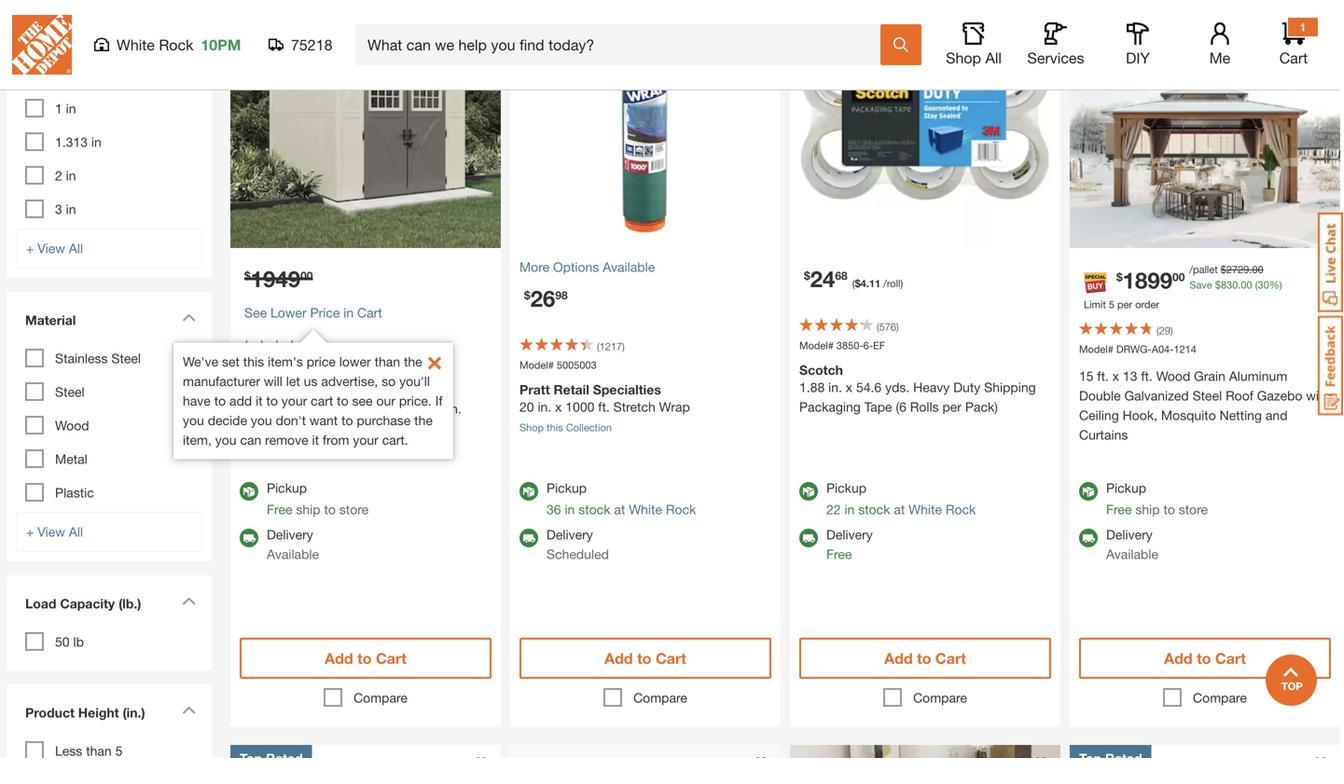 Task type: locate. For each thing, give the bounding box(es) containing it.
0 vertical spatial shop
[[946, 49, 981, 67]]

3 pickup from the left
[[826, 480, 867, 496]]

1 available shipping image from the left
[[240, 529, 258, 547]]

ft. right '8'
[[302, 401, 313, 416]]

0 vertical spatial this
[[243, 354, 264, 369]]

delivery for model# drwg-a04-1214
[[1106, 527, 1153, 542]]

) up a04-
[[1170, 325, 1173, 337]]

available for pickup image
[[240, 482, 258, 501], [520, 482, 538, 501]]

1 horizontal spatial .
[[1238, 279, 1241, 291]]

model# up pratt
[[520, 359, 554, 371]]

1 add to cart button from the left
[[240, 638, 492, 679]]

2 at from the left
[[894, 502, 905, 517]]

rock for pickup 36 in stock at white rock
[[666, 502, 696, 517]]

0 horizontal spatial store
[[339, 502, 369, 517]]

model# up '15'
[[1079, 343, 1114, 355]]

ft. right 13
[[1141, 368, 1153, 384]]

0 horizontal spatial white
[[117, 36, 155, 54]]

0 vertical spatial caret icon image
[[182, 313, 196, 322]]

in inside pickup 36 in stock at white rock
[[565, 502, 575, 517]]

0 vertical spatial product
[[25, 29, 75, 44]]

0 vertical spatial +
[[26, 241, 34, 256]]

+ view all link down plastic
[[16, 512, 202, 552]]

00 up the 30
[[1252, 263, 1264, 276]]

2 product from the top
[[25, 705, 75, 721]]

3 compare from the left
[[913, 690, 967, 706]]

1 vertical spatial this
[[547, 422, 563, 434]]

2 horizontal spatial rock
[[946, 502, 976, 517]]

it right add
[[256, 393, 263, 409]]

rock for pickup 22 in stock at white rock
[[946, 502, 976, 517]]

caret icon image inside product height (in.) link
[[182, 706, 196, 714]]

order
[[1135, 298, 1159, 311]]

1 horizontal spatial delivery available
[[1106, 527, 1158, 562]]

. right /pallet
[[1249, 263, 1252, 276]]

1 horizontal spatial per
[[1117, 298, 1132, 311]]

this inside we've set this item's price lower than the manufacturer will let us advertise, so you'll have to add it to your cart to see our price. if you decide you don't want to purchase the item, you can remove it from your cart.
[[243, 354, 264, 369]]

$ inside $ 1949 00
[[244, 269, 251, 282]]

2 available shipping image from the left
[[799, 529, 818, 547]]

available for pickup image up available shipping icon
[[520, 482, 538, 501]]

. inside $ 24 68 ( $ 4 . 11 /roll )
[[866, 277, 869, 290]]

00 inside $ 1949 00
[[300, 269, 313, 282]]

ft. inside pratt retail specialties 20 in. x 1000 ft. stretch wrap shop this collection
[[598, 399, 610, 415]]

pickup inside pickup 36 in stock at white rock
[[547, 480, 587, 496]]

add to cart button
[[240, 638, 492, 679], [520, 638, 771, 679], [799, 638, 1051, 679], [1079, 638, 1331, 679]]

pickup inside pickup 22 in stock at white rock
[[826, 480, 867, 496]]

at right "36"
[[614, 502, 625, 517]]

1 available for pickup image from the left
[[240, 482, 258, 501]]

+ view all down plastic
[[26, 524, 83, 540]]

compare for model# 3850-6-ef
[[913, 690, 967, 706]]

caret icon image right "height"
[[182, 706, 196, 714]]

What can we help you find today? search field
[[367, 25, 880, 64]]

1 horizontal spatial wood
[[1156, 368, 1190, 384]]

in.
[[828, 380, 842, 395], [538, 399, 551, 415], [352, 401, 366, 416], [448, 401, 462, 416]]

3 delivery from the left
[[826, 527, 873, 542]]

) up specialties
[[622, 340, 625, 353]]

+ up material
[[26, 241, 34, 256]]

pickup free ship to store down from
[[267, 480, 369, 517]]

0 horizontal spatial delivery available
[[267, 527, 319, 562]]

2 caret icon image from the top
[[182, 597, 196, 605]]

don't
[[276, 413, 306, 428]]

6-
[[863, 339, 873, 352]]

1 vertical spatial caret icon image
[[182, 597, 196, 605]]

ft. left 2- on the left of page
[[398, 401, 409, 416]]

) right 11
[[901, 277, 903, 290]]

1 horizontal spatial you
[[215, 432, 237, 448]]

1 horizontal spatial store
[[1179, 502, 1208, 517]]

in inside pickup 22 in stock at white rock
[[845, 502, 855, 517]]

2 view from the top
[[38, 524, 65, 540]]

1 horizontal spatial pickup free ship to store
[[1106, 480, 1208, 517]]

lower
[[270, 305, 307, 320]]

white right 22
[[909, 502, 942, 517]]

product for product width (in.)
[[25, 29, 75, 44]]

available for pickup image down packaging
[[799, 482, 818, 501]]

0 horizontal spatial per
[[942, 399, 962, 415]]

) down /roll
[[896, 321, 899, 333]]

1 vertical spatial view
[[38, 524, 65, 540]]

0 vertical spatial wood
[[1156, 368, 1190, 384]]

3 add from the left
[[884, 650, 913, 667]]

2 store from the left
[[1179, 502, 1208, 517]]

at
[[614, 502, 625, 517], [894, 502, 905, 517]]

1 delivery available from the left
[[267, 527, 319, 562]]

the home depot logo image
[[12, 15, 72, 75]]

4 compare from the left
[[1193, 690, 1247, 706]]

4 add from the left
[[1164, 650, 1193, 667]]

product up 0
[[25, 29, 75, 44]]

delivery scheduled
[[547, 527, 609, 562]]

pickup free ship to store for drwg-
[[1106, 480, 1208, 517]]

grain
[[1194, 368, 1225, 384]]

1 add from the left
[[325, 650, 353, 667]]

0 horizontal spatial it
[[256, 393, 263, 409]]

0 vertical spatial per
[[1117, 298, 1132, 311]]

1 down 0
[[55, 101, 62, 116]]

pickup for model# 3850-6-ef
[[826, 480, 867, 496]]

white right "36"
[[629, 502, 662, 517]]

(in.) right width
[[118, 29, 140, 44]]

you down have
[[183, 413, 204, 428]]

remove
[[265, 432, 308, 448]]

1 horizontal spatial free
[[826, 547, 852, 562]]

0 horizontal spatial available for pickup image
[[240, 482, 258, 501]]

shop this collection link
[[520, 422, 612, 434]]

1 vertical spatial (in.)
[[123, 705, 145, 721]]

this right set
[[243, 354, 264, 369]]

per right 5 at the right
[[1117, 298, 1132, 311]]

from
[[323, 432, 349, 448]]

free down remove
[[267, 502, 292, 517]]

ft. right 1000
[[598, 399, 610, 415]]

2 horizontal spatial available
[[1106, 547, 1158, 562]]

50 lb
[[55, 634, 84, 650]]

storage
[[276, 421, 322, 436]]

white right width
[[117, 36, 155, 54]]

in. inside scotch 1.88 in. x 54.6 yds. heavy duty shipping packaging tape (6 rolls per pack)
[[828, 380, 842, 395]]

the down price.
[[414, 413, 433, 428]]

this left collection
[[547, 422, 563, 434]]

1 horizontal spatial white rock link
[[909, 502, 976, 517]]

capacity
[[60, 596, 115, 611]]

1 vertical spatial +
[[26, 524, 34, 540]]

) for ( 576 )
[[896, 321, 899, 333]]

available for pickup image for free
[[240, 482, 258, 501]]

you down decide in the bottom left of the page
[[215, 432, 237, 448]]

0 horizontal spatial 1
[[55, 101, 62, 116]]

add for model# 3850-6-ef
[[884, 650, 913, 667]]

2 horizontal spatial available shipping image
[[1079, 529, 1098, 547]]

2 available for pickup image from the left
[[520, 482, 538, 501]]

1 vertical spatial shop
[[520, 422, 544, 434]]

5-tier boltless steel garage storage shelving unit in silver vein ( 48 in. w x 72 in. h x 18 in. d) image
[[1070, 745, 1340, 758]]

add to cart for model# drwg-a04-1214
[[1164, 650, 1246, 667]]

0 horizontal spatial white rock link
[[629, 502, 696, 517]]

00 up see lower price in cart
[[300, 269, 313, 282]]

/pallet $ 2729 . 00 save $ 830 . 00 ( 30 %) limit 5 per order
[[1084, 263, 1282, 311]]

more options available link
[[520, 257, 771, 277]]

24
[[810, 265, 835, 292]]

1 compare from the left
[[354, 690, 408, 706]]

0 vertical spatial (in.)
[[118, 29, 140, 44]]

product width (in.)
[[25, 29, 140, 44]]

1 horizontal spatial stock
[[858, 502, 890, 517]]

0
[[55, 67, 62, 83]]

delivery for model# bms8100
[[267, 527, 313, 542]]

caret icon image
[[182, 313, 196, 322], [182, 597, 196, 605], [182, 706, 196, 714]]

x left 1000
[[555, 399, 562, 415]]

3 available shipping image from the left
[[1079, 529, 1098, 547]]

2 add to cart from the left
[[605, 650, 686, 667]]

compare up 4-tier heavy duty steel garage storage shelving unit in black (36 in. w x 60 in. h x 18 in. d) image
[[354, 690, 408, 706]]

$ 1899 00
[[1116, 267, 1185, 293]]

product height (in.)
[[25, 705, 145, 721]]

caret icon image for load capacity (lb.)
[[182, 597, 196, 605]]

0 horizontal spatial available for pickup image
[[799, 482, 818, 501]]

in right "36"
[[565, 502, 575, 517]]

steel
[[111, 351, 141, 366], [55, 384, 85, 400], [1193, 388, 1222, 403]]

available for pickup image
[[799, 482, 818, 501], [1079, 482, 1098, 501]]

add
[[325, 650, 353, 667], [605, 650, 633, 667], [884, 650, 913, 667], [1164, 650, 1193, 667]]

0 horizontal spatial available shipping image
[[240, 529, 258, 547]]

steel down "grain"
[[1193, 388, 1222, 403]]

1.88
[[799, 380, 825, 395]]

4 pickup from the left
[[1106, 480, 1146, 496]]

rock inside pickup 22 in stock at white rock
[[946, 502, 976, 517]]

+ view all down 3
[[26, 241, 83, 256]]

available for model# drwg-a04-1214
[[1106, 547, 1158, 562]]

3 add to cart button from the left
[[799, 638, 1051, 679]]

4 delivery from the left
[[1106, 527, 1153, 542]]

available for pickup image down "can"
[[240, 482, 258, 501]]

caret icon image for product height (in.)
[[182, 706, 196, 714]]

x left 13
[[1113, 368, 1119, 384]]

1 horizontal spatial available for pickup image
[[1079, 482, 1098, 501]]

2 horizontal spatial white
[[909, 502, 942, 517]]

wrap
[[659, 399, 690, 415]]

2 available for pickup image from the left
[[1079, 482, 1098, 501]]

stock for 22 in stock
[[858, 502, 890, 517]]

29
[[1159, 325, 1170, 337]]

. left /roll
[[866, 277, 869, 290]]

netting
[[1220, 408, 1262, 423]]

delivery available
[[267, 527, 319, 562], [1106, 527, 1158, 562]]

+ view all for 3 in
[[26, 241, 83, 256]]

. down 2729
[[1238, 279, 1241, 291]]

retail
[[554, 382, 589, 397]]

shop down 20
[[520, 422, 544, 434]]

1/2
[[329, 401, 348, 416]]

15 ft. x 13 ft. wood grain aluminum double galvanized steel roof gazebo with ceiling hook, mosquito netting and curtains
[[1079, 368, 1330, 443]]

pratt
[[520, 382, 550, 397]]

in right price
[[343, 305, 354, 320]]

free down 22
[[826, 547, 852, 562]]

product left "height"
[[25, 705, 75, 721]]

compare up 5-tier boltless steel garage storage shelving unit in silver vein ( 48 in. w x 72 in. h x 18 in. d) image
[[1193, 690, 1247, 706]]

available for pickup image down curtains
[[1079, 482, 1098, 501]]

4 add to cart button from the left
[[1079, 638, 1331, 679]]

delivery
[[267, 527, 313, 542], [547, 527, 593, 542], [826, 527, 873, 542], [1106, 527, 1153, 542]]

stock right 22
[[858, 502, 890, 517]]

1 horizontal spatial rock
[[666, 502, 696, 517]]

+ view all link down 3 in 'link'
[[16, 229, 202, 269]]

add to cart button for model# 3850-6-ef
[[799, 638, 1051, 679]]

pickup up 22
[[826, 480, 867, 496]]

) for ( 29 )
[[1170, 325, 1173, 337]]

1 horizontal spatial white
[[629, 502, 662, 517]]

1 horizontal spatial 1
[[1300, 21, 1306, 34]]

2 stock from the left
[[858, 502, 890, 517]]

1949
[[251, 265, 300, 292]]

3 caret icon image from the top
[[182, 706, 196, 714]]

2 white rock link from the left
[[909, 502, 976, 517]]

view for 3 in
[[38, 241, 65, 256]]

2 horizontal spatial steel
[[1193, 388, 1222, 403]]

1
[[1300, 21, 1306, 34], [55, 101, 62, 116]]

1 inside cart 1
[[1300, 21, 1306, 34]]

it left from
[[312, 432, 319, 448]]

cart inside button
[[357, 305, 382, 320]]

0 vertical spatial your
[[281, 393, 307, 409]]

caret icon image inside the load capacity (lb.) link
[[182, 597, 196, 605]]

per down duty
[[942, 399, 962, 415]]

in. right the 1/2
[[352, 401, 366, 416]]

plastic link
[[55, 485, 94, 500]]

2 delivery from the left
[[547, 527, 593, 542]]

caret icon image inside material link
[[182, 313, 196, 322]]

1 + view all from the top
[[26, 241, 83, 256]]

white for pickup 22 in stock at white rock
[[909, 502, 942, 517]]

compare up 47.2 in. h x 39.4 in. w gray wood shoe storage cabinet with 3 drawers fits up to 30-shoes image
[[913, 690, 967, 706]]

1 horizontal spatial shop
[[946, 49, 981, 67]]

model# for model# bms8100
[[240, 361, 274, 373]]

0 vertical spatial it
[[256, 393, 263, 409]]

4 add to cart from the left
[[1164, 650, 1246, 667]]

available for pickup image for 22 in stock
[[799, 482, 818, 501]]

1 vertical spatial all
[[69, 241, 83, 256]]

2 delivery available from the left
[[1106, 527, 1158, 562]]

15 ft. x 13 ft. wood grain aluminum double galvanized steel roof gazebo with ceiling hook, mosquito netting and curtains link
[[1079, 367, 1331, 445]]

1 vertical spatial + view all link
[[16, 512, 202, 552]]

0 horizontal spatial at
[[614, 502, 625, 517]]

free for drwg-
[[1106, 502, 1132, 517]]

shed
[[326, 421, 356, 436]]

compare up "shelftrack 12.5 in. l white steel adjustable shelving track bracket" image
[[633, 690, 687, 706]]

1 available for pickup image from the left
[[799, 482, 818, 501]]

to
[[214, 393, 226, 409], [266, 393, 278, 409], [337, 393, 348, 409], [341, 413, 353, 428], [324, 502, 336, 517], [1164, 502, 1175, 517], [357, 650, 372, 667], [637, 650, 652, 667], [917, 650, 931, 667], [1197, 650, 1211, 667]]

2 vertical spatial caret icon image
[[182, 706, 196, 714]]

0 vertical spatial all
[[985, 49, 1002, 67]]

stock inside pickup 36 in stock at white rock
[[579, 502, 610, 517]]

1 horizontal spatial this
[[547, 422, 563, 434]]

you up "can"
[[251, 413, 272, 428]]

stock up delivery scheduled
[[579, 502, 610, 517]]

1 pickup from the left
[[267, 480, 307, 496]]

cart for 1.88 in. x 54.6 yds. heavy duty shipping packaging tape (6 rolls per pack) 'image'
[[935, 650, 966, 667]]

1 add to cart from the left
[[325, 650, 407, 667]]

caret icon image for material
[[182, 313, 196, 322]]

(in.) for product width (in.)
[[118, 29, 140, 44]]

the up you'll at the left
[[404, 354, 422, 369]]

0 horizontal spatial ship
[[296, 502, 320, 517]]

1 + view all link from the top
[[16, 229, 202, 269]]

0 horizontal spatial this
[[243, 354, 264, 369]]

0 vertical spatial 1
[[1300, 21, 1306, 34]]

+ up load
[[26, 524, 34, 540]]

0 horizontal spatial stock
[[579, 502, 610, 517]]

available shipping image for 1949
[[240, 529, 258, 547]]

) for ( 1217 )
[[622, 340, 625, 353]]

at inside pickup 36 in stock at white rock
[[614, 502, 625, 517]]

model# up scotch on the top of the page
[[799, 339, 834, 352]]

view for plastic
[[38, 524, 65, 540]]

add to cart button for model# drwg-a04-1214
[[1079, 638, 1331, 679]]

steel up wood "link"
[[55, 384, 85, 400]]

feedback link image
[[1318, 315, 1343, 416]]

0 horizontal spatial you
[[183, 413, 204, 428]]

0 vertical spatial view
[[38, 241, 65, 256]]

0 horizontal spatial shop
[[520, 422, 544, 434]]

0 vertical spatial + view all link
[[16, 229, 202, 269]]

caret icon image right (lb.)
[[182, 597, 196, 605]]

1 at from the left
[[614, 502, 625, 517]]

add for model# drwg-a04-1214
[[1164, 650, 1193, 667]]

1 white rock link from the left
[[629, 502, 696, 517]]

)
[[901, 277, 903, 290], [896, 321, 899, 333], [1170, 325, 1173, 337], [622, 340, 625, 353], [337, 342, 339, 354]]

in. right 20
[[538, 399, 551, 415]]

2 compare from the left
[[633, 690, 687, 706]]

(in.) for product height (in.)
[[123, 705, 145, 721]]

add to cart for model# 3850-6-ef
[[884, 650, 966, 667]]

available for pickup image for 36 in stock
[[520, 482, 538, 501]]

2 horizontal spatial you
[[251, 413, 272, 428]]

delivery available for drwg-
[[1106, 527, 1158, 562]]

1 pickup free ship to store from the left
[[267, 480, 369, 517]]

00 left save
[[1172, 270, 1185, 283]]

heavy
[[913, 380, 950, 395]]

pack)
[[965, 399, 998, 415]]

all left services
[[985, 49, 1002, 67]]

(lb.)
[[119, 596, 141, 611]]

save
[[1190, 279, 1212, 291]]

in right 0
[[66, 67, 76, 83]]

1 horizontal spatial at
[[894, 502, 905, 517]]

1 horizontal spatial available shipping image
[[799, 529, 818, 547]]

x inside suncast tremont 8 ft. 4-1/2 in. x 10 ft. 2-1/4 in. resin storage shed
[[369, 401, 376, 416]]

pickup 36 in stock at white rock
[[547, 480, 696, 517]]

more
[[520, 259, 550, 275]]

(in.)
[[118, 29, 140, 44], [123, 705, 145, 721]]

+
[[26, 241, 34, 256], [26, 524, 34, 540]]

stainless steel
[[55, 351, 141, 366]]

1 stock from the left
[[579, 502, 610, 517]]

white rock link for pickup 22 in stock at white rock
[[909, 502, 976, 517]]

white rock link
[[629, 502, 696, 517], [909, 502, 976, 517]]

1 store from the left
[[339, 502, 369, 517]]

3850-
[[837, 339, 863, 352]]

2 pickup from the left
[[547, 480, 587, 496]]

per
[[1117, 298, 1132, 311], [942, 399, 962, 415]]

x left "54.6"
[[846, 380, 853, 395]]

1 ship from the left
[[296, 502, 320, 517]]

1 product from the top
[[25, 29, 75, 44]]

0 horizontal spatial wood
[[55, 418, 89, 433]]

free down curtains
[[1106, 502, 1132, 517]]

1 vertical spatial per
[[942, 399, 962, 415]]

13
[[1123, 368, 1137, 384]]

00
[[1252, 263, 1264, 276], [300, 269, 313, 282], [1172, 270, 1185, 283], [1241, 279, 1252, 291]]

( 1217 )
[[597, 340, 625, 353]]

your down let
[[281, 393, 307, 409]]

2 horizontal spatial free
[[1106, 502, 1132, 517]]

rock inside pickup 36 in stock at white rock
[[666, 502, 696, 517]]

0 horizontal spatial pickup free ship to store
[[267, 480, 369, 517]]

at for 22 in stock
[[894, 502, 905, 517]]

1 + from the top
[[26, 241, 34, 256]]

1 right me button
[[1300, 21, 1306, 34]]

the
[[404, 354, 422, 369], [414, 413, 433, 428]]

10pm
[[201, 36, 241, 54]]

compare for model# bms8100
[[354, 690, 408, 706]]

20 in. x 1000 ft. stretch wrap image
[[510, 0, 781, 248]]

available shipping image
[[240, 529, 258, 547], [799, 529, 818, 547], [1079, 529, 1098, 547]]

1 horizontal spatial ship
[[1135, 502, 1160, 517]]

rock
[[159, 36, 193, 54], [666, 502, 696, 517], [946, 502, 976, 517]]

pickup free ship to store down curtains
[[1106, 480, 1208, 517]]

all down plastic
[[69, 524, 83, 540]]

1 horizontal spatial available for pickup image
[[520, 482, 538, 501]]

wood up galvanized
[[1156, 368, 1190, 384]]

product
[[25, 29, 75, 44], [25, 705, 75, 721]]

caret icon image up we've
[[182, 313, 196, 322]]

add to cart for model# bms8100
[[325, 650, 407, 667]]

free
[[267, 502, 292, 517], [1106, 502, 1132, 517], [826, 547, 852, 562]]

your down purchase
[[353, 432, 379, 448]]

cart for 15 ft. x 13 ft. wood grain aluminum double galvanized steel roof gazebo with ceiling hook, mosquito netting and curtains image
[[1215, 650, 1246, 667]]

( 29 )
[[1157, 325, 1173, 337]]

pickup
[[267, 480, 307, 496], [547, 480, 587, 496], [826, 480, 867, 496], [1106, 480, 1146, 496]]

2 vertical spatial all
[[69, 524, 83, 540]]

add to cart
[[325, 650, 407, 667], [605, 650, 686, 667], [884, 650, 966, 667], [1164, 650, 1246, 667]]

1 view from the top
[[38, 241, 65, 256]]

1 vertical spatial + view all
[[26, 524, 83, 540]]

in right 22
[[845, 502, 855, 517]]

/roll
[[883, 277, 901, 290]]

.
[[1249, 263, 1252, 276], [866, 277, 869, 290], [1238, 279, 1241, 291]]

0 horizontal spatial free
[[267, 502, 292, 517]]

2 + from the top
[[26, 524, 34, 540]]

all down 3 in 'link'
[[69, 241, 83, 256]]

( inside $ 24 68 ( $ 4 . 11 /roll )
[[852, 277, 855, 290]]

0 in link
[[55, 67, 76, 83]]

item,
[[183, 432, 212, 448]]

we've set this item's price lower than the manufacturer will let us advertise, so you'll have to add it to your cart to see our price. if you decide you don't want to purchase the item, you can remove it from your cart.
[[183, 354, 443, 448]]

pickup down curtains
[[1106, 480, 1146, 496]]

view down plastic
[[38, 524, 65, 540]]

wood up metal link
[[55, 418, 89, 433]]

you
[[183, 413, 204, 428], [251, 413, 272, 428], [215, 432, 237, 448]]

white for pickup 36 in stock at white rock
[[629, 502, 662, 517]]

1 delivery from the left
[[267, 527, 313, 542]]

26
[[530, 285, 555, 312]]

(
[[852, 277, 855, 290], [1255, 279, 1258, 291], [877, 321, 879, 333], [1157, 325, 1159, 337], [597, 340, 599, 353]]

3 add to cart from the left
[[884, 650, 966, 667]]

view down 3
[[38, 241, 65, 256]]

delivery for model# 3850-6-ef
[[826, 527, 873, 542]]

+ view all
[[26, 241, 83, 256], [26, 524, 83, 540]]

pickup up "36"
[[547, 480, 587, 496]]

2 pickup free ship to store from the left
[[1106, 480, 1208, 517]]

2 + view all from the top
[[26, 524, 83, 540]]

1 caret icon image from the top
[[182, 313, 196, 322]]

white inside pickup 22 in stock at white rock
[[909, 502, 942, 517]]

( for ( 576 )
[[877, 321, 879, 333]]

1 vertical spatial wood
[[55, 418, 89, 433]]

available
[[603, 259, 655, 275], [267, 547, 319, 562], [1106, 547, 1158, 562]]

x left "10"
[[369, 401, 376, 416]]

model# up 'will' at the left of page
[[240, 361, 274, 373]]

1 vertical spatial product
[[25, 705, 75, 721]]

at inside pickup 22 in stock at white rock
[[894, 502, 905, 517]]

2 + view all link from the top
[[16, 512, 202, 552]]

this inside pratt retail specialties 20 in. x 1000 ft. stretch wrap shop this collection
[[547, 422, 563, 434]]

white inside pickup 36 in stock at white rock
[[629, 502, 662, 517]]

$ inside '$ 1899 00'
[[1116, 270, 1123, 283]]

shelftrack 12.5 in. l white steel adjustable shelving track bracket image
[[510, 745, 781, 758]]

0 horizontal spatial .
[[866, 277, 869, 290]]

0 vertical spatial + view all
[[26, 241, 83, 256]]

pickup down remove
[[267, 480, 307, 496]]

2 horizontal spatial .
[[1249, 263, 1252, 276]]

1 horizontal spatial it
[[312, 432, 319, 448]]

1 vertical spatial your
[[353, 432, 379, 448]]

all for product width (in.)
[[69, 241, 83, 256]]

0 horizontal spatial your
[[281, 393, 307, 409]]

shop left services
[[946, 49, 981, 67]]

more options available
[[520, 259, 655, 275]]

let
[[286, 374, 300, 389]]

0 horizontal spatial steel
[[55, 384, 85, 400]]

(in.) right "height"
[[123, 705, 145, 721]]

in. up packaging
[[828, 380, 842, 395]]

plastic
[[55, 485, 94, 500]]

delivery inside delivery scheduled
[[547, 527, 593, 542]]

at right 22
[[894, 502, 905, 517]]

2 ship from the left
[[1135, 502, 1160, 517]]

stock inside pickup 22 in stock at white rock
[[858, 502, 890, 517]]

0 horizontal spatial available
[[267, 547, 319, 562]]

+ view all link
[[16, 229, 202, 269], [16, 512, 202, 552]]

576
[[879, 321, 896, 333]]



Task type: vqa. For each thing, say whether or not it's contained in the screenshot.
Pegboard within the 5 / 6 group
no



Task type: describe. For each thing, give the bounding box(es) containing it.
1.313 in
[[55, 134, 101, 150]]

in right 1.313
[[91, 134, 101, 150]]

ship for drwg-
[[1135, 502, 1160, 517]]

$ inside $ 26 98
[[524, 289, 530, 302]]

shop all button
[[944, 22, 1004, 67]]

white rock link for pickup 36 in stock at white rock
[[629, 502, 696, 517]]

per inside scotch 1.88 in. x 54.6 yds. heavy duty shipping packaging tape (6 rolls per pack)
[[942, 399, 962, 415]]

lower
[[339, 354, 371, 369]]

can
[[240, 432, 261, 448]]

0 horizontal spatial rock
[[159, 36, 193, 54]]

ft. right '15'
[[1097, 368, 1109, 384]]

( for ( 1217 )
[[597, 340, 599, 353]]

537
[[320, 342, 337, 354]]

live chat image
[[1318, 213, 1343, 312]]

x inside '15 ft. x 13 ft. wood grain aluminum double galvanized steel roof gazebo with ceiling hook, mosquito netting and curtains'
[[1113, 368, 1119, 384]]

model# for model# 5005003
[[520, 359, 554, 371]]

close image
[[425, 354, 444, 373]]

see lower price in cart button
[[244, 296, 487, 330]]

free for bms8100
[[267, 502, 292, 517]]

suncast tremont 8 ft. 4-1/2 in. x 10 ft. 2-1/4 in. resin storage shed
[[240, 384, 462, 436]]

compare for model# drwg-a04-1214
[[1193, 690, 1247, 706]]

4-tier heavy duty steel garage storage shelving unit in black (36 in. w x 60 in. h x 18 in. d) image
[[230, 745, 501, 758]]

manufacturer
[[183, 374, 260, 389]]

will
[[264, 374, 282, 389]]

1 horizontal spatial available
[[603, 259, 655, 275]]

wood link
[[55, 418, 89, 433]]

services
[[1027, 49, 1084, 67]]

price.
[[399, 393, 432, 409]]

model# for model# drwg-a04-1214
[[1079, 343, 1114, 355]]

in up 1.313
[[66, 101, 76, 116]]

limit
[[1084, 298, 1106, 311]]

75218 button
[[269, 35, 333, 54]]

shipping
[[984, 380, 1036, 395]]

metal
[[55, 451, 87, 467]]

3 in
[[55, 201, 76, 217]]

in inside button
[[343, 305, 354, 320]]

15 ft. x 13 ft. wood grain aluminum double galvanized steel roof gazebo with ceiling hook, mosquito netting and curtains image
[[1070, 0, 1340, 248]]

than
[[375, 354, 400, 369]]

2 add to cart button from the left
[[520, 638, 771, 679]]

tape
[[864, 399, 892, 415]]

wood inside '15 ft. x 13 ft. wood grain aluminum double galvanized steel roof gazebo with ceiling hook, mosquito netting and curtains'
[[1156, 368, 1190, 384]]

+ view all for plastic
[[26, 524, 83, 540]]

(6
[[896, 399, 906, 415]]

delivery available for bms8100
[[267, 527, 319, 562]]

cart for 20 in. x 1000 ft. stretch wrap image
[[656, 650, 686, 667]]

10
[[380, 401, 394, 416]]

purchase
[[357, 413, 411, 428]]

model# drwg-a04-1214
[[1079, 343, 1197, 355]]

8
[[291, 401, 298, 416]]

( inside /pallet $ 2729 . 00 save $ 830 . 00 ( 30 %) limit 5 per order
[[1255, 279, 1258, 291]]

price
[[307, 354, 336, 369]]

shop inside button
[[946, 49, 981, 67]]

see
[[352, 393, 373, 409]]

shop all
[[946, 49, 1002, 67]]

47.2 in. h x 39.4 in. w gray wood shoe storage cabinet with 3 drawers fits up to 30-shoes image
[[790, 745, 1060, 758]]

all for material
[[69, 524, 83, 540]]

me
[[1209, 49, 1230, 67]]

1 vertical spatial 1
[[55, 101, 62, 116]]

1 horizontal spatial steel
[[111, 351, 141, 366]]

cart
[[311, 393, 333, 409]]

scheduled
[[547, 547, 609, 562]]

at for 36 in stock
[[614, 502, 625, 517]]

all inside button
[[985, 49, 1002, 67]]

model# 5005003
[[520, 359, 597, 371]]

pickup for model# bms8100
[[267, 480, 307, 496]]

pickup free ship to store for bms8100
[[267, 480, 369, 517]]

shop inside pratt retail specialties 20 in. x 1000 ft. stretch wrap shop this collection
[[520, 422, 544, 434]]

2 in link
[[55, 168, 76, 183]]

0 vertical spatial the
[[404, 354, 422, 369]]

pickup for model# drwg-a04-1214
[[1106, 480, 1146, 496]]

diy button
[[1108, 22, 1168, 67]]

1 vertical spatial the
[[414, 413, 433, 428]]

set
[[222, 354, 240, 369]]

$ 1949 00
[[244, 265, 313, 292]]

x inside scotch 1.88 in. x 54.6 yds. heavy duty shipping packaging tape (6 rolls per pack)
[[846, 380, 853, 395]]

suncast
[[240, 384, 290, 399]]

x inside pratt retail specialties 20 in. x 1000 ft. stretch wrap shop this collection
[[555, 399, 562, 415]]

packaging
[[799, 399, 861, 415]]

0 in
[[55, 67, 76, 83]]

width
[[78, 29, 114, 44]]

available for model# bms8100
[[267, 547, 319, 562]]

store for model# drwg-a04-1214
[[1179, 502, 1208, 517]]

00 left the 30
[[1241, 279, 1252, 291]]

1217
[[599, 340, 622, 353]]

we've
[[183, 354, 218, 369]]

decide
[[208, 413, 247, 428]]

in. right the if
[[448, 401, 462, 416]]

have
[[183, 393, 211, 409]]

3
[[55, 201, 62, 217]]

stainless steel link
[[55, 351, 141, 366]]

available shipping image for 24
[[799, 529, 818, 547]]

ship for bms8100
[[296, 502, 320, 517]]

curtains
[[1079, 427, 1128, 443]]

model# 3850-6-ef
[[799, 339, 885, 352]]

options
[[553, 259, 599, 275]]

cart for 'tremont 8 ft. 4-1/2 in. x 10 ft. 2-1/4 in. resin storage shed' image
[[376, 650, 407, 667]]

$ 26 98
[[524, 285, 568, 312]]

store for model# bms8100
[[339, 502, 369, 517]]

+ for plastic
[[26, 524, 34, 540]]

1 in
[[55, 101, 76, 116]]

scotch 1.88 in. x 54.6 yds. heavy duty shipping packaging tape (6 rolls per pack)
[[799, 362, 1036, 415]]

pickup 22 in stock at white rock
[[826, 480, 976, 517]]

model# for model# 3850-6-ef
[[799, 339, 834, 352]]

ef
[[873, 339, 885, 352]]

tremont 8 ft. 4-1/2 in. x 10 ft. 2-1/4 in. resin storage shed image
[[230, 0, 501, 248]]

00 inside '$ 1899 00'
[[1172, 270, 1185, 283]]

$ 24 68 ( $ 4 . 11 /roll )
[[804, 265, 903, 292]]

want
[[310, 413, 338, 428]]

1.313
[[55, 134, 88, 150]]

( 576 )
[[877, 321, 899, 333]]

1214
[[1174, 343, 1197, 355]]

+ view all link for 3 in
[[16, 229, 202, 269]]

free inside delivery free
[[826, 547, 852, 562]]

steel inside '15 ft. x 13 ft. wood grain aluminum double galvanized steel roof gazebo with ceiling hook, mosquito netting and curtains'
[[1193, 388, 1222, 403]]

scotch
[[799, 362, 843, 378]]

a04-
[[1152, 343, 1174, 355]]

in. inside pratt retail specialties 20 in. x 1000 ft. stretch wrap shop this collection
[[538, 399, 551, 415]]

available for pickup image for free
[[1079, 482, 1098, 501]]

/pallet
[[1190, 263, 1218, 276]]

) inside $ 24 68 ( $ 4 . 11 /roll )
[[901, 277, 903, 290]]

in right 3
[[66, 201, 76, 217]]

68
[[835, 269, 848, 282]]

1 in link
[[55, 101, 76, 116]]

load capacity (lb.) link
[[16, 585, 202, 628]]

50
[[55, 634, 70, 650]]

20
[[520, 399, 534, 415]]

1 vertical spatial it
[[312, 432, 319, 448]]

add to cart button for model# bms8100
[[240, 638, 492, 679]]

1/4
[[425, 401, 444, 416]]

available shipping image
[[520, 529, 538, 547]]

in right 2
[[66, 168, 76, 183]]

1.88 in. x 54.6 yds. heavy duty shipping packaging tape (6 rolls per pack) image
[[790, 0, 1060, 248]]

galvanized
[[1124, 388, 1189, 403]]

2 add from the left
[[605, 650, 633, 667]]

rolls
[[910, 399, 939, 415]]

pratt retail specialties 20 in. x 1000 ft. stretch wrap shop this collection
[[520, 382, 690, 434]]

+ view all link for plastic
[[16, 512, 202, 552]]

1 horizontal spatial your
[[353, 432, 379, 448]]

( for ( 29 )
[[1157, 325, 1159, 337]]

aluminum
[[1229, 368, 1287, 384]]

add
[[229, 393, 252, 409]]

bms8100
[[277, 361, 322, 373]]

stock for 36 in stock
[[579, 502, 610, 517]]

36
[[547, 502, 561, 517]]

30
[[1258, 279, 1269, 291]]

) right price
[[337, 342, 339, 354]]

1000
[[565, 399, 595, 415]]

11
[[869, 277, 881, 290]]

per inside /pallet $ 2729 . 00 save $ 830 . 00 ( 30 %) limit 5 per order
[[1117, 298, 1132, 311]]

830
[[1221, 279, 1238, 291]]

product for product height (in.)
[[25, 705, 75, 721]]

50 lb link
[[55, 634, 84, 650]]

advertise,
[[321, 374, 378, 389]]

diy
[[1126, 49, 1150, 67]]

+ for 3 in
[[26, 241, 34, 256]]

75218
[[291, 36, 332, 54]]

add for model# bms8100
[[325, 650, 353, 667]]



